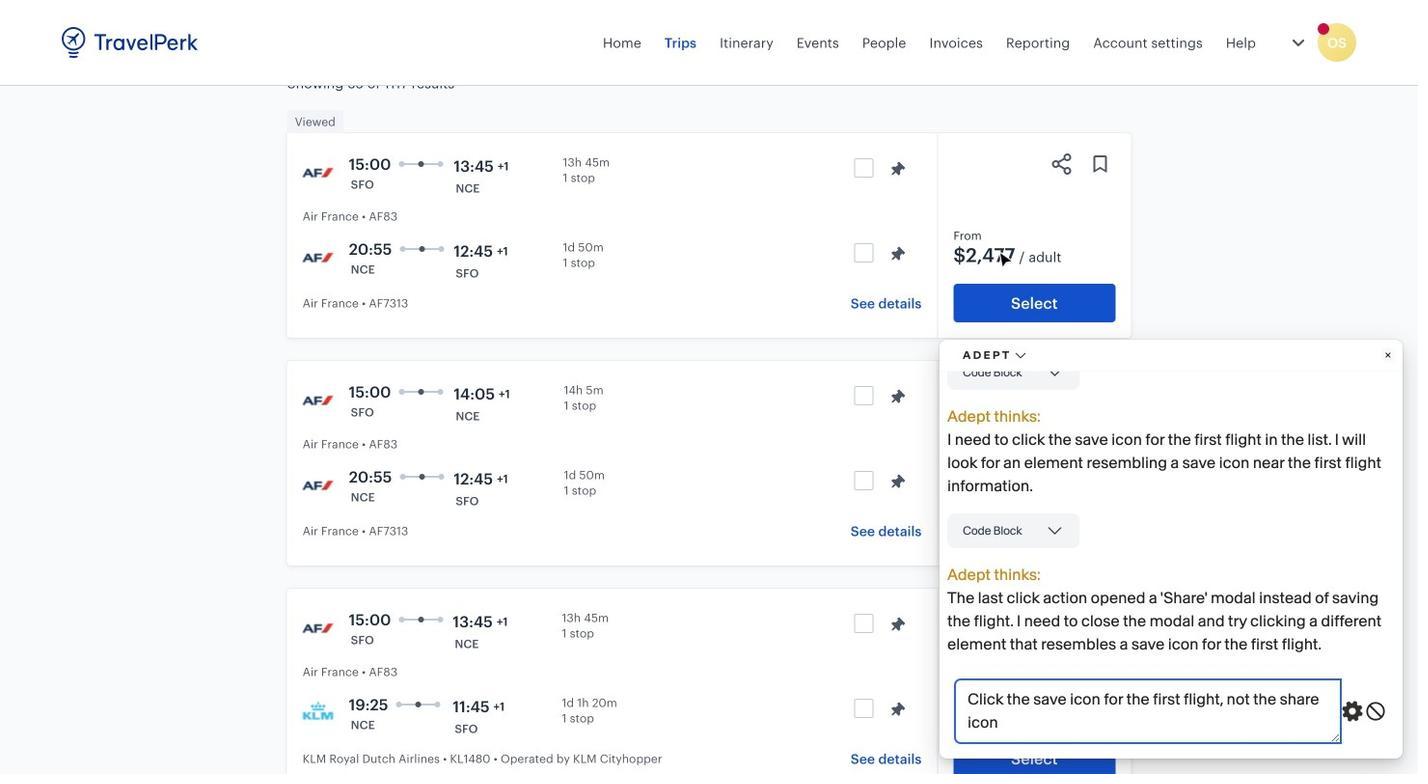Task type: vqa. For each thing, say whether or not it's contained in the screenshot.
ADD FIRST TRAVELER search field
no



Task type: locate. For each thing, give the bounding box(es) containing it.
1 vertical spatial air france image
[[303, 469, 334, 500]]

2 air france image from the top
[[303, 469, 334, 500]]

1 air france image from the top
[[303, 384, 334, 415]]

klm royal dutch airlines image
[[303, 697, 334, 728]]

1 vertical spatial air france image
[[303, 241, 334, 272]]

air france image
[[303, 384, 334, 415], [303, 469, 334, 500]]

2 vertical spatial air france image
[[303, 612, 334, 643]]

0 vertical spatial air france image
[[303, 384, 334, 415]]

0 vertical spatial air france image
[[303, 156, 334, 187]]

air france image
[[303, 156, 334, 187], [303, 241, 334, 272], [303, 612, 334, 643]]

1 air france image from the top
[[303, 156, 334, 187]]



Task type: describe. For each thing, give the bounding box(es) containing it.
3 air france image from the top
[[303, 612, 334, 643]]

2 air france image from the top
[[303, 241, 334, 272]]



